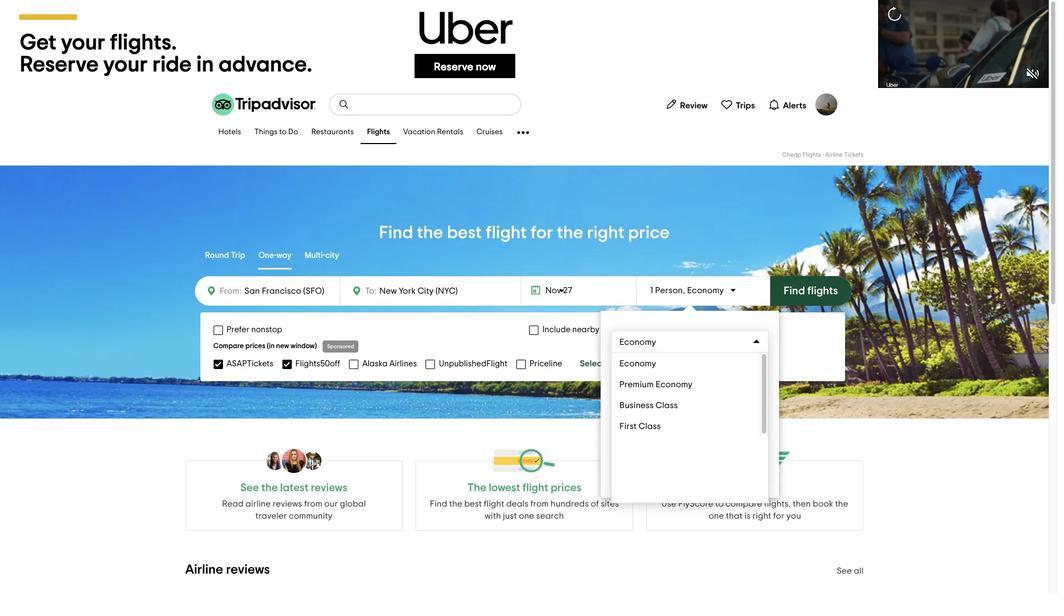 Task type: describe. For each thing, give the bounding box(es) containing it.
class for business class
[[656, 402, 678, 410]]

review
[[680, 101, 708, 110]]

0 vertical spatial airline
[[826, 152, 843, 158]]

is
[[745, 512, 751, 521]]

tickets
[[844, 152, 864, 158]]

(in
[[267, 343, 275, 350]]

(18-
[[640, 384, 653, 393]]

one-way
[[259, 252, 292, 260]]

alerts link
[[764, 94, 811, 116]]

review link
[[661, 94, 712, 116]]

find for find the best flight for the right price
[[379, 224, 413, 242]]

1 adult (18-64)
[[612, 384, 666, 393]]

,
[[683, 286, 685, 295]]

children
[[619, 430, 652, 439]]

business class
[[620, 402, 678, 410]]

the for see the latest reviews
[[261, 483, 278, 494]]

first class
[[620, 422, 661, 431]]

one-way link
[[259, 243, 292, 270]]

compare
[[213, 343, 244, 350]]

hundreds
[[551, 500, 589, 509]]

unpublishedflight
[[439, 360, 508, 368]]

see the latest reviews
[[241, 483, 348, 494]]

premium economy
[[620, 381, 693, 389]]

64)
[[653, 384, 666, 393]]

all for select all
[[607, 360, 617, 368]]

nearby
[[573, 326, 600, 334]]

things
[[254, 129, 278, 136]]

cheap flights - airline tickets
[[783, 152, 864, 158]]

flights
[[808, 286, 838, 297]]

search image
[[338, 99, 349, 110]]

things to do link
[[248, 121, 305, 144]]

multi-city
[[305, 252, 339, 260]]

for
[[531, 224, 553, 242]]

just
[[503, 512, 517, 521]]

1 horizontal spatial flights
[[803, 152, 821, 158]]

trips link
[[717, 94, 760, 116]]

our
[[324, 500, 338, 509]]

alerts
[[783, 101, 807, 110]]

first
[[620, 422, 637, 431]]

include
[[543, 326, 571, 334]]

flights link
[[361, 121, 397, 144]]

close
[[745, 478, 768, 486]]

tripadvisor image
[[212, 94, 315, 116]]

business
[[620, 402, 654, 410]]

restaurants
[[311, 129, 354, 136]]

(65+)
[[650, 407, 669, 416]]

0 vertical spatial flyscore
[[734, 483, 777, 494]]

vacation rentals link
[[397, 121, 470, 144]]

class for first class
[[639, 422, 661, 431]]

the
[[468, 483, 487, 494]]

one search
[[519, 512, 564, 521]]

prefer
[[227, 326, 250, 334]]

flights,
[[765, 500, 791, 509]]

use
[[662, 500, 677, 509]]

person
[[655, 286, 683, 295]]

include nearby airports
[[543, 326, 632, 334]]

multi-city link
[[305, 243, 339, 270]]

cheap
[[783, 152, 802, 158]]

window)
[[291, 343, 317, 350]]

best for deals
[[464, 500, 482, 509]]

deals
[[506, 500, 529, 509]]

airline reviews
[[185, 564, 270, 577]]

do
[[288, 129, 298, 136]]

read
[[222, 500, 244, 509]]

1 for 1 person , economy
[[650, 286, 653, 295]]

0 vertical spatial flights
[[367, 129, 390, 136]]

0 for 0 children (0-17)
[[612, 430, 618, 439]]

adult
[[617, 384, 638, 393]]

compare
[[726, 500, 763, 509]]

right inside "use flyscore to compare flights, then book the one that is right for you"
[[753, 512, 772, 521]]

vacation
[[403, 129, 436, 136]]

0 vertical spatial to
[[279, 129, 287, 136]]

select all
[[580, 360, 617, 368]]

1 person , economy
[[650, 286, 724, 295]]

then
[[793, 500, 811, 509]]

1 for 1 adult (18-64)
[[612, 384, 615, 393]]

read airline reviews from our global traveler community
[[222, 500, 366, 521]]

nonstop
[[251, 326, 282, 334]]

select
[[580, 360, 605, 368]]

airline
[[246, 500, 271, 509]]

the lowest flight prices
[[468, 483, 582, 494]]

from inside read airline reviews from our global traveler community
[[304, 500, 323, 509]]

cruises link
[[470, 121, 510, 144]]

27
[[563, 286, 572, 295]]

find the best flight for the right price
[[379, 224, 670, 242]]

alaska airlines
[[362, 360, 417, 368]]

for you
[[774, 512, 801, 521]]

see all link
[[837, 567, 864, 576]]

multi-
[[305, 252, 325, 260]]



Task type: vqa. For each thing, say whether or not it's contained in the screenshot.
Miami within the 4 night cruise to the bahamas miami, ocean cay msc marine reserve, ocean cay msc marine reserve, nassau, miami
no



Task type: locate. For each thing, give the bounding box(es) containing it.
class down 64)
[[656, 402, 678, 410]]

class
[[656, 402, 678, 410], [639, 422, 661, 431]]

1 vertical spatial airline
[[185, 564, 223, 577]]

hotels link
[[212, 121, 248, 144]]

flights50off
[[296, 360, 340, 368]]

flights
[[367, 129, 390, 136], [803, 152, 821, 158]]

restaurants link
[[305, 121, 361, 144]]

round trip link
[[205, 243, 245, 270]]

right right is on the right
[[753, 512, 772, 521]]

use flyscore to compare flights, then book the one that is right for you
[[662, 500, 849, 521]]

1 horizontal spatial find
[[430, 500, 447, 509]]

0 horizontal spatial 1
[[612, 384, 615, 393]]

to left do
[[279, 129, 287, 136]]

2 0 from the top
[[612, 430, 618, 439]]

seniors
[[619, 407, 648, 416]]

None search field
[[330, 95, 520, 115]]

0 vertical spatial all
[[607, 360, 617, 368]]

1 vertical spatial 0
[[612, 430, 618, 439]]

one-
[[259, 252, 277, 260]]

find for find the best flight deals from hundreds of sites with just one search
[[430, 500, 447, 509]]

1 vertical spatial 1
[[612, 384, 615, 393]]

vacation rentals
[[403, 129, 464, 136]]

0 horizontal spatial see
[[241, 483, 259, 494]]

1 0 from the top
[[612, 407, 618, 416]]

1 horizontal spatial airline
[[826, 152, 843, 158]]

2 vertical spatial find
[[430, 500, 447, 509]]

the for find the best flight for the right price
[[417, 224, 443, 242]]

find inside button
[[784, 286, 805, 297]]

17)
[[664, 430, 674, 439]]

1 vertical spatial find
[[784, 286, 805, 297]]

find
[[379, 224, 413, 242], [784, 286, 805, 297], [430, 500, 447, 509]]

0 horizontal spatial find
[[379, 224, 413, 242]]

1 vertical spatial all
[[854, 567, 864, 576]]

the for find the best flight deals from hundreds of sites with just one search
[[449, 500, 463, 509]]

0 horizontal spatial flyscore
[[679, 500, 714, 509]]

1 left adult
[[612, 384, 615, 393]]

from left our
[[304, 500, 323, 509]]

sites
[[601, 500, 619, 509]]

1 horizontal spatial flyscore
[[734, 483, 777, 494]]

1 vertical spatial flight
[[484, 500, 504, 509]]

0 horizontal spatial all
[[607, 360, 617, 368]]

1 horizontal spatial from
[[531, 500, 549, 509]]

2 from from the left
[[531, 500, 549, 509]]

find the best flight deals from hundreds of sites with just one search
[[430, 500, 619, 521]]

2 horizontal spatial find
[[784, 286, 805, 297]]

flight inside find the best flight deals from hundreds of sites with just one search
[[484, 500, 504, 509]]

lowest
[[489, 483, 520, 494]]

airports
[[601, 326, 632, 334]]

trips
[[736, 101, 755, 110]]

0 left first
[[612, 430, 618, 439]]

flyscore inside "use flyscore to compare flights, then book the one that is right for you"
[[679, 500, 714, 509]]

0 children (0-17)
[[612, 430, 674, 439]]

0 horizontal spatial to
[[279, 129, 287, 136]]

to up "one" at the bottom
[[716, 500, 724, 509]]

from
[[304, 500, 323, 509], [531, 500, 549, 509]]

1 vertical spatial see
[[837, 567, 852, 576]]

0 vertical spatial see
[[241, 483, 259, 494]]

sponsored
[[327, 344, 354, 350]]

traveler community
[[256, 512, 333, 521]]

flyscore
[[734, 483, 777, 494], [679, 500, 714, 509]]

nov
[[546, 286, 561, 295]]

round trip
[[205, 252, 245, 260]]

city
[[325, 252, 339, 260]]

with
[[485, 512, 501, 521]]

0 vertical spatial class
[[656, 402, 678, 410]]

flights left -
[[803, 152, 821, 158]]

advertisement region
[[0, 0, 1049, 88]]

1 horizontal spatial to
[[716, 500, 724, 509]]

book
[[813, 500, 834, 509]]

1 horizontal spatial see
[[837, 567, 852, 576]]

all for see all
[[854, 567, 864, 576]]

1 vertical spatial best
[[464, 500, 482, 509]]

see all
[[837, 567, 864, 576]]

0 horizontal spatial reviews
[[226, 564, 270, 577]]

see
[[241, 483, 259, 494], [837, 567, 852, 576]]

best inside find the best flight deals from hundreds of sites with just one search
[[464, 500, 482, 509]]

flyscore up compare
[[734, 483, 777, 494]]

1
[[650, 286, 653, 295], [612, 384, 615, 393]]

flight prices
[[523, 483, 582, 494]]

alaska
[[362, 360, 388, 368]]

to inside "use flyscore to compare flights, then book the one that is right for you"
[[716, 500, 724, 509]]

airline
[[826, 152, 843, 158], [185, 564, 223, 577]]

1 vertical spatial right
[[753, 512, 772, 521]]

see for see all
[[837, 567, 852, 576]]

1 horizontal spatial reviews
[[273, 500, 302, 509]]

right left price
[[587, 224, 625, 242]]

2 vertical spatial reviews
[[226, 564, 270, 577]]

the
[[417, 224, 443, 242], [557, 224, 584, 242], [261, 483, 278, 494], [449, 500, 463, 509], [836, 500, 849, 509]]

0 vertical spatial 1
[[650, 286, 653, 295]]

(0-
[[654, 430, 664, 439]]

0 vertical spatial reviews
[[311, 483, 348, 494]]

to
[[279, 129, 287, 136], [716, 500, 724, 509]]

asaptickets
[[227, 360, 273, 368]]

hotels
[[218, 129, 241, 136]]

flight for for
[[486, 224, 527, 242]]

profile picture image
[[815, 94, 838, 116]]

0 for 0 seniors (65+)
[[612, 407, 618, 416]]

new
[[276, 343, 289, 350]]

2 horizontal spatial reviews
[[311, 483, 348, 494]]

one
[[709, 512, 724, 521]]

flights left vacation
[[367, 129, 390, 136]]

0 vertical spatial flight
[[486, 224, 527, 242]]

rentals
[[437, 129, 464, 136]]

reviews inside read airline reviews from our global traveler community
[[273, 500, 302, 509]]

1 left person
[[650, 286, 653, 295]]

right
[[587, 224, 625, 242], [753, 512, 772, 521]]

priceline
[[530, 360, 562, 368]]

1 vertical spatial class
[[639, 422, 661, 431]]

find inside find the best flight deals from hundreds of sites with just one search
[[430, 500, 447, 509]]

economy
[[687, 286, 724, 295], [620, 338, 656, 347], [620, 338, 657, 347], [620, 360, 656, 368], [656, 381, 693, 389]]

-
[[823, 152, 824, 158]]

1 vertical spatial reviews
[[273, 500, 302, 509]]

flyscore up "one" at the bottom
[[679, 500, 714, 509]]

0 vertical spatial find
[[379, 224, 413, 242]]

1 horizontal spatial all
[[854, 567, 864, 576]]

1 vertical spatial flights
[[803, 152, 821, 158]]

the inside find the best flight deals from hundreds of sites with just one search
[[449, 500, 463, 509]]

0 horizontal spatial right
[[587, 224, 625, 242]]

0 left the seniors
[[612, 407, 618, 416]]

the inside "use flyscore to compare flights, then book the one that is right for you"
[[836, 500, 849, 509]]

to:
[[365, 287, 377, 296]]

compare prices (in new window)
[[213, 343, 317, 350]]

premium
[[620, 381, 654, 389]]

round
[[205, 252, 229, 260]]

To where? text field
[[377, 284, 478, 299]]

latest
[[280, 483, 309, 494]]

prefer nonstop
[[227, 326, 282, 334]]

nov 27
[[546, 286, 572, 295]]

trip
[[231, 252, 245, 260]]

cruises
[[477, 129, 503, 136]]

1 horizontal spatial 1
[[650, 286, 653, 295]]

price
[[629, 224, 670, 242]]

of
[[591, 500, 599, 509]]

way
[[277, 252, 292, 260]]

flight
[[486, 224, 527, 242], [484, 500, 504, 509]]

0 horizontal spatial airline
[[185, 564, 223, 577]]

flight left for
[[486, 224, 527, 242]]

0 horizontal spatial from
[[304, 500, 323, 509]]

0 vertical spatial right
[[587, 224, 625, 242]]

best
[[447, 224, 482, 242], [464, 500, 482, 509]]

1 vertical spatial flyscore
[[679, 500, 714, 509]]

1 vertical spatial to
[[716, 500, 724, 509]]

1 from from the left
[[304, 500, 323, 509]]

class down (65+)
[[639, 422, 661, 431]]

global
[[340, 500, 366, 509]]

see for see the latest reviews
[[241, 483, 259, 494]]

find for find flights
[[784, 286, 805, 297]]

from up one search on the bottom of the page
[[531, 500, 549, 509]]

0 seniors (65+)
[[612, 407, 669, 416]]

From where? text field
[[242, 284, 333, 299]]

flight up the with
[[484, 500, 504, 509]]

flight for deals
[[484, 500, 504, 509]]

0 horizontal spatial flights
[[367, 129, 390, 136]]

1 horizontal spatial right
[[753, 512, 772, 521]]

best for for
[[447, 224, 482, 242]]

0 vertical spatial 0
[[612, 407, 618, 416]]

from inside find the best flight deals from hundreds of sites with just one search
[[531, 500, 549, 509]]

0 vertical spatial best
[[447, 224, 482, 242]]

find flights
[[784, 286, 838, 297]]

airline reviews link
[[185, 564, 270, 577]]



